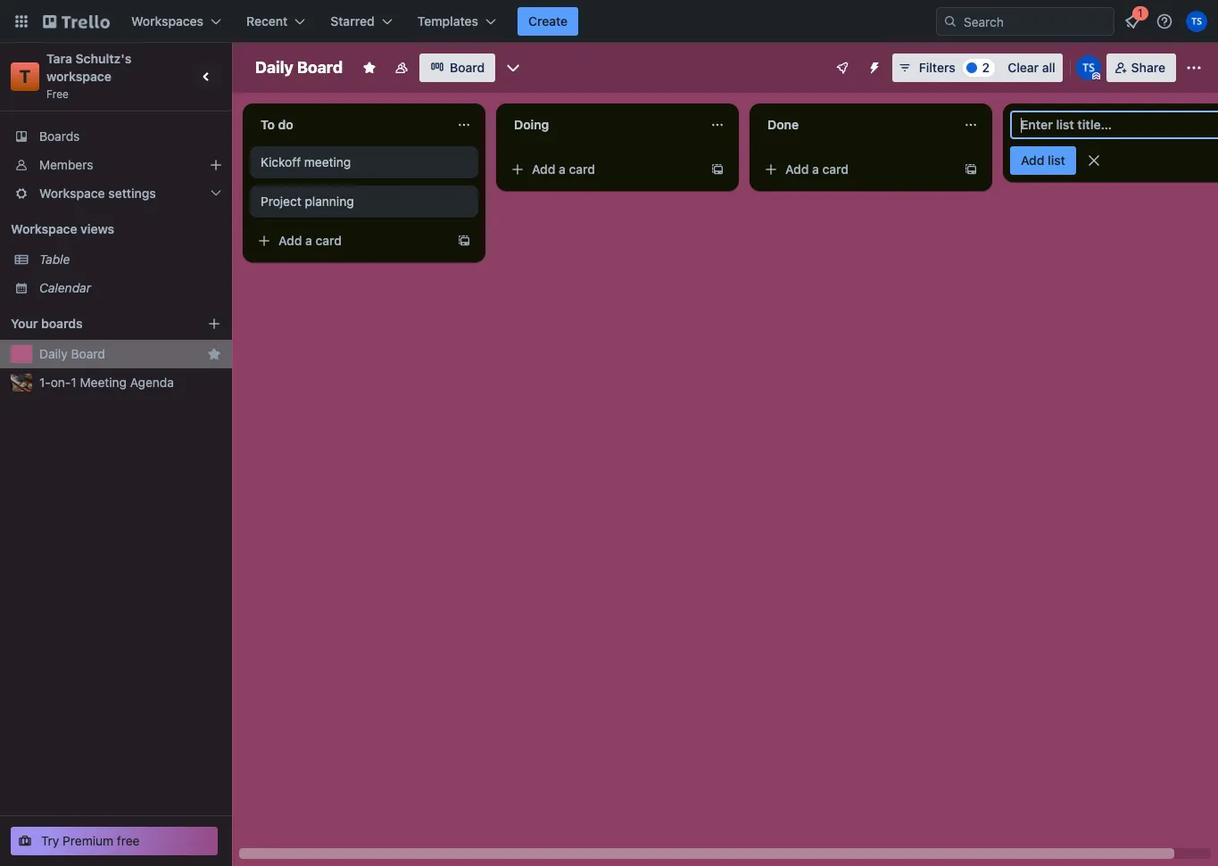 Task type: describe. For each thing, give the bounding box(es) containing it.
clear all button
[[1001, 54, 1063, 82]]

meeting
[[304, 154, 351, 170]]

1 notification image
[[1122, 11, 1143, 32]]

board link
[[420, 54, 496, 82]]

card for done
[[822, 162, 849, 177]]

recent
[[246, 13, 288, 29]]

premium
[[63, 834, 113, 849]]

meeting
[[80, 375, 127, 390]]

back to home image
[[43, 7, 110, 36]]

add for done
[[785, 162, 809, 177]]

0 horizontal spatial daily
[[39, 346, 68, 361]]

planning
[[305, 194, 354, 209]]

card for doing
[[569, 162, 595, 177]]

calendar
[[39, 280, 91, 295]]

add a card button for doing
[[503, 155, 703, 184]]

boards
[[39, 129, 80, 144]]

free
[[46, 87, 69, 101]]

board inside the daily board link
[[71, 346, 105, 361]]

add a card button for done
[[757, 155, 957, 184]]

primary element
[[0, 0, 1218, 43]]

daily board inside board name "text box"
[[255, 58, 343, 77]]

tara
[[46, 51, 72, 66]]

boards
[[41, 316, 83, 331]]

Search field
[[958, 8, 1114, 35]]

create button
[[518, 7, 578, 36]]

tara schultz's workspace link
[[46, 51, 135, 84]]

cancel list editing image
[[1085, 152, 1103, 170]]

settings
[[108, 186, 156, 201]]

workspace navigation collapse icon image
[[195, 64, 220, 89]]

a for doing
[[559, 162, 566, 177]]

clear all
[[1008, 60, 1055, 75]]

agenda
[[130, 375, 174, 390]]

daily inside board name "text box"
[[255, 58, 293, 77]]

0 horizontal spatial daily board
[[39, 346, 105, 361]]

boards link
[[0, 122, 232, 151]]

add a card for doing
[[532, 162, 595, 177]]

clear
[[1008, 60, 1039, 75]]

customize views image
[[505, 59, 522, 77]]

workspace visible image
[[395, 61, 409, 75]]

add a card for done
[[785, 162, 849, 177]]

to
[[261, 117, 275, 132]]

a for done
[[812, 162, 819, 177]]

list
[[1048, 153, 1065, 168]]

show menu image
[[1185, 59, 1203, 77]]

all
[[1042, 60, 1055, 75]]

daily board link
[[39, 345, 200, 363]]

search image
[[943, 14, 958, 29]]

starred icon image
[[207, 347, 221, 361]]

a for to do
[[305, 233, 312, 248]]

free
[[117, 834, 140, 849]]



Task type: vqa. For each thing, say whether or not it's contained in the screenshot.
Workspace visible image at the left
yes



Task type: locate. For each thing, give the bounding box(es) containing it.
your boards with 2 items element
[[11, 313, 180, 335]]

1 horizontal spatial daily
[[255, 58, 293, 77]]

a down done text field
[[812, 162, 819, 177]]

table
[[39, 252, 70, 267]]

a down project planning
[[305, 233, 312, 248]]

tara schultz (taraschultz7) image
[[1076, 55, 1101, 80]]

add down done
[[785, 162, 809, 177]]

1 horizontal spatial daily board
[[255, 58, 343, 77]]

workspace
[[39, 186, 105, 201], [11, 221, 77, 236]]

share
[[1131, 60, 1166, 75]]

2 horizontal spatial board
[[450, 60, 485, 75]]

daily board down recent dropdown button
[[255, 58, 343, 77]]

filters
[[919, 60, 956, 75]]

recent button
[[236, 7, 316, 36]]

add for to do
[[278, 233, 302, 248]]

this member is an admin of this board. image
[[1092, 72, 1100, 80]]

0 horizontal spatial add a card button
[[250, 227, 450, 255]]

add down doing
[[532, 162, 556, 177]]

create from template… image
[[710, 162, 725, 177], [457, 234, 471, 248]]

0 horizontal spatial create from template… image
[[457, 234, 471, 248]]

daily board
[[255, 58, 343, 77], [39, 346, 105, 361]]

To do text field
[[250, 111, 446, 139]]

1 vertical spatial workspace
[[11, 221, 77, 236]]

0 vertical spatial daily board
[[255, 58, 343, 77]]

add a card button down doing text box
[[503, 155, 703, 184]]

create from template… image for to do
[[457, 234, 471, 248]]

automation image
[[860, 54, 885, 79]]

add down project
[[278, 233, 302, 248]]

workspace inside popup button
[[39, 186, 105, 201]]

add list
[[1021, 153, 1065, 168]]

tara schultz's workspace free
[[46, 51, 135, 101]]

workspace settings
[[39, 186, 156, 201]]

2
[[982, 60, 990, 75]]

workspace settings button
[[0, 179, 232, 208]]

t link
[[11, 62, 39, 91]]

add a card button down done text field
[[757, 155, 957, 184]]

workspace down members
[[39, 186, 105, 201]]

add left "list"
[[1021, 153, 1045, 168]]

open information menu image
[[1156, 12, 1174, 30]]

workspace up table
[[11, 221, 77, 236]]

1 horizontal spatial a
[[559, 162, 566, 177]]

add a card for to do
[[278, 233, 342, 248]]

workspaces button
[[120, 7, 232, 36]]

add a card button for to do
[[250, 227, 450, 255]]

0 horizontal spatial card
[[316, 233, 342, 248]]

add a card button
[[503, 155, 703, 184], [757, 155, 957, 184], [250, 227, 450, 255]]

1 horizontal spatial add a card button
[[503, 155, 703, 184]]

create from template… image for doing
[[710, 162, 725, 177]]

views
[[80, 221, 114, 236]]

kickoff
[[261, 154, 301, 170]]

board
[[297, 58, 343, 77], [450, 60, 485, 75], [71, 346, 105, 361]]

daily
[[255, 58, 293, 77], [39, 346, 68, 361]]

board inside board link
[[450, 60, 485, 75]]

star or unstar board image
[[362, 61, 377, 75]]

card down doing text box
[[569, 162, 595, 177]]

Doing text field
[[503, 111, 700, 139]]

create from template… image
[[964, 162, 978, 177]]

0 horizontal spatial a
[[305, 233, 312, 248]]

done
[[768, 117, 799, 132]]

members
[[39, 157, 93, 172]]

kickoff meeting link
[[261, 154, 468, 171]]

2 horizontal spatial card
[[822, 162, 849, 177]]

2 horizontal spatial a
[[812, 162, 819, 177]]

a
[[559, 162, 566, 177], [812, 162, 819, 177], [305, 233, 312, 248]]

add a card down done
[[785, 162, 849, 177]]

project planning
[[261, 194, 354, 209]]

try
[[41, 834, 59, 849]]

card
[[569, 162, 595, 177], [822, 162, 849, 177], [316, 233, 342, 248]]

calendar link
[[39, 279, 221, 297]]

project planning link
[[261, 193, 468, 211]]

workspace views
[[11, 221, 114, 236]]

add board image
[[207, 317, 221, 331]]

add a card button down project planning link
[[250, 227, 450, 255]]

1
[[71, 375, 77, 390]]

t
[[19, 66, 31, 87]]

workspaces
[[131, 13, 204, 29]]

daily board up 1
[[39, 346, 105, 361]]

card for to do
[[316, 233, 342, 248]]

1 vertical spatial daily
[[39, 346, 68, 361]]

0 vertical spatial create from template… image
[[710, 162, 725, 177]]

starred button
[[320, 7, 403, 36]]

0 vertical spatial workspace
[[39, 186, 105, 201]]

2 horizontal spatial add a card button
[[757, 155, 957, 184]]

board left star or unstar board image
[[297, 58, 343, 77]]

2 horizontal spatial add a card
[[785, 162, 849, 177]]

1-on-1 meeting agenda link
[[39, 374, 221, 392]]

add
[[1021, 153, 1045, 168], [532, 162, 556, 177], [785, 162, 809, 177], [278, 233, 302, 248]]

try premium free
[[41, 834, 140, 849]]

1 vertical spatial daily board
[[39, 346, 105, 361]]

1-
[[39, 375, 51, 390]]

board down your boards with 2 items element
[[71, 346, 105, 361]]

schultz's
[[75, 51, 131, 66]]

add a card down project planning
[[278, 233, 342, 248]]

1-on-1 meeting agenda
[[39, 375, 174, 390]]

starred
[[330, 13, 375, 29]]

Board name text field
[[246, 54, 352, 82]]

share button
[[1106, 54, 1176, 82]]

table link
[[39, 251, 221, 269]]

Enter list title… text field
[[1010, 111, 1218, 139]]

1 horizontal spatial card
[[569, 162, 595, 177]]

1 horizontal spatial create from template… image
[[710, 162, 725, 177]]

Done text field
[[757, 111, 953, 139]]

workspace for workspace views
[[11, 221, 77, 236]]

project
[[261, 194, 301, 209]]

a down doing text box
[[559, 162, 566, 177]]

your
[[11, 316, 38, 331]]

templates
[[417, 13, 478, 29]]

workspace
[[46, 69, 112, 84]]

add a card down doing
[[532, 162, 595, 177]]

do
[[278, 117, 293, 132]]

board left customize views image at the left
[[450, 60, 485, 75]]

1 vertical spatial create from template… image
[[457, 234, 471, 248]]

kickoff meeting
[[261, 154, 351, 170]]

add a card
[[532, 162, 595, 177], [785, 162, 849, 177], [278, 233, 342, 248]]

board inside board name "text box"
[[297, 58, 343, 77]]

your boards
[[11, 316, 83, 331]]

members link
[[0, 151, 232, 179]]

card down the "planning"
[[316, 233, 342, 248]]

power ups image
[[835, 61, 849, 75]]

tara schultz (taraschultz7) image
[[1186, 11, 1207, 32]]

add for doing
[[532, 162, 556, 177]]

templates button
[[407, 7, 507, 36]]

try premium free button
[[11, 827, 218, 856]]

create
[[528, 13, 568, 29]]

card down done text field
[[822, 162, 849, 177]]

workspace for workspace settings
[[39, 186, 105, 201]]

0 vertical spatial daily
[[255, 58, 293, 77]]

daily up on-
[[39, 346, 68, 361]]

0 horizontal spatial board
[[71, 346, 105, 361]]

add list button
[[1010, 146, 1076, 175]]

0 horizontal spatial add a card
[[278, 233, 342, 248]]

daily down recent dropdown button
[[255, 58, 293, 77]]

doing
[[514, 117, 549, 132]]

to do
[[261, 117, 293, 132]]

on-
[[51, 375, 71, 390]]

1 horizontal spatial board
[[297, 58, 343, 77]]

1 horizontal spatial add a card
[[532, 162, 595, 177]]



